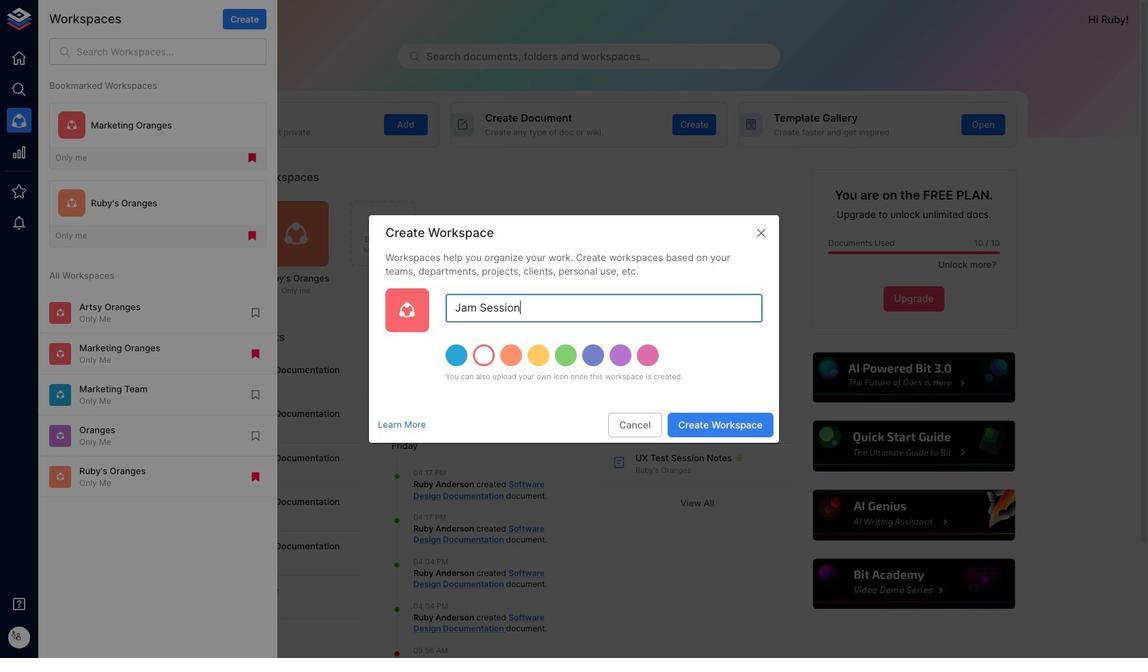 Task type: locate. For each thing, give the bounding box(es) containing it.
bookmark image
[[250, 430, 262, 442]]

2 vertical spatial remove bookmark image
[[250, 471, 262, 483]]

1 vertical spatial bookmark image
[[250, 389, 262, 401]]

remove bookmark image
[[246, 152, 259, 164]]

0 vertical spatial bookmark image
[[250, 307, 262, 319]]

dialog
[[369, 215, 780, 443]]

1 bookmark image from the top
[[250, 307, 262, 319]]

bookmark image
[[250, 307, 262, 319], [250, 389, 262, 401]]

help image
[[812, 351, 1018, 405], [812, 420, 1018, 474], [812, 488, 1018, 543], [812, 557, 1018, 612]]

remove bookmark image
[[246, 230, 259, 242], [250, 348, 262, 360], [250, 471, 262, 483]]

3 help image from the top
[[812, 488, 1018, 543]]

1 vertical spatial remove bookmark image
[[250, 348, 262, 360]]

2 help image from the top
[[812, 420, 1018, 474]]



Task type: vqa. For each thing, say whether or not it's contained in the screenshot.
Bookmark icon to the top
yes



Task type: describe. For each thing, give the bounding box(es) containing it.
Marketing Team, Project X, Personal, etc. text field
[[446, 294, 763, 323]]

0 vertical spatial remove bookmark image
[[246, 230, 259, 242]]

4 help image from the top
[[812, 557, 1018, 612]]

1 help image from the top
[[812, 351, 1018, 405]]

2 bookmark image from the top
[[250, 389, 262, 401]]

Search Workspaces... text field
[[77, 38, 267, 65]]



